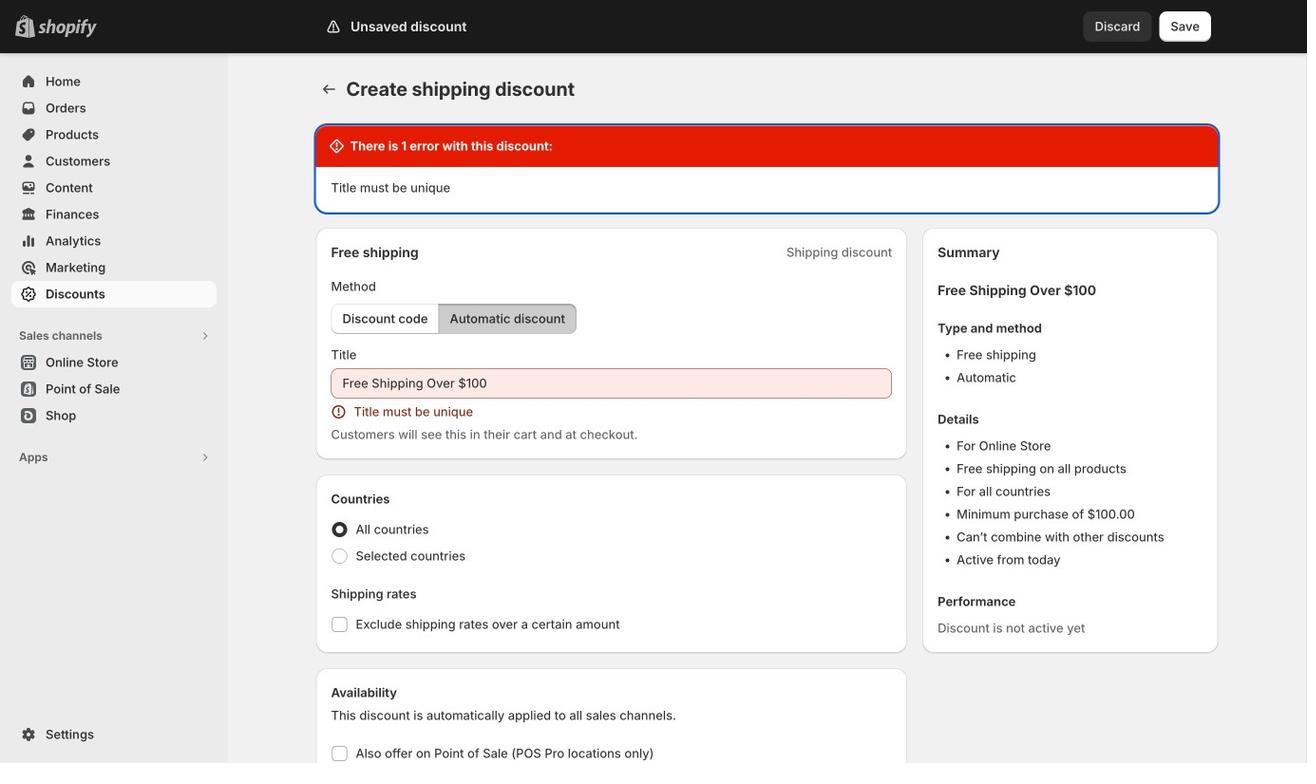 Task type: locate. For each thing, give the bounding box(es) containing it.
None text field
[[331, 369, 892, 399]]

shopify image
[[38, 19, 97, 38]]



